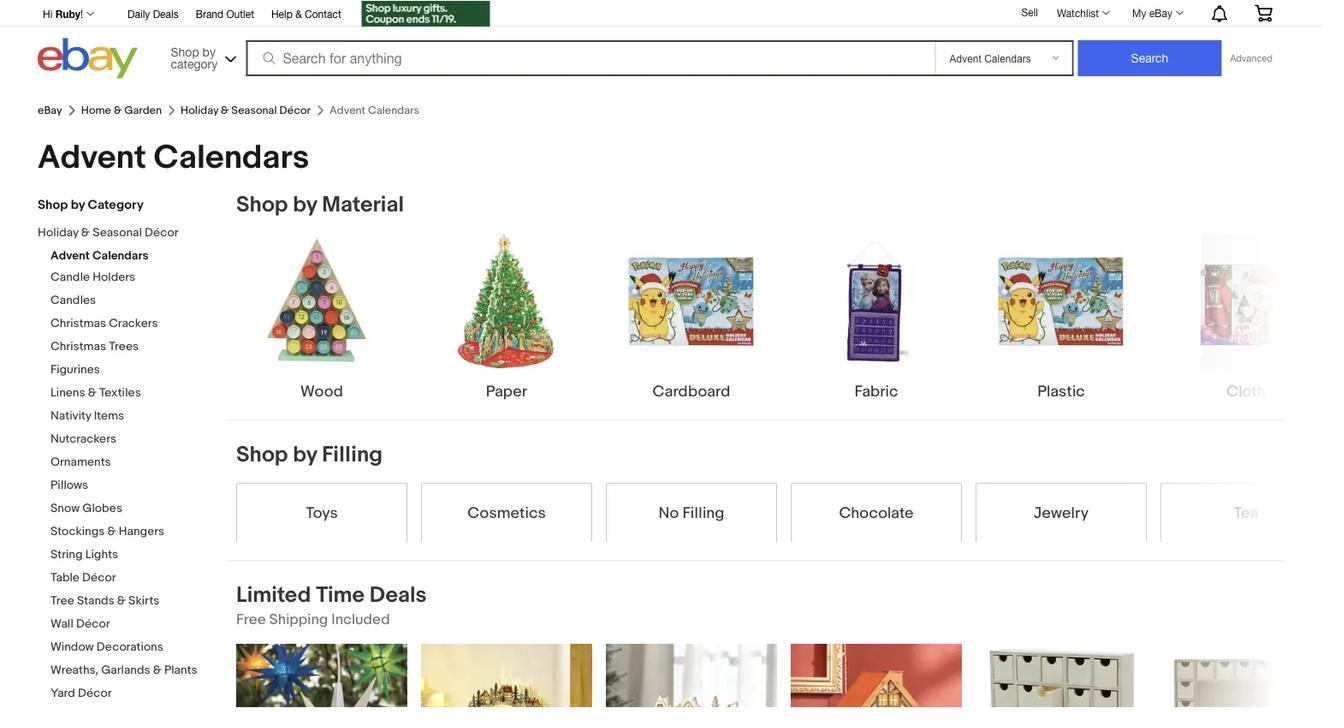 Task type: vqa. For each thing, say whether or not it's contained in the screenshot.
.
no



Task type: locate. For each thing, give the bounding box(es) containing it.
by for material
[[293, 192, 317, 218]]

christmas up figurines
[[51, 339, 106, 354]]

0 vertical spatial holiday
[[181, 104, 218, 117]]

wall
[[51, 617, 73, 631]]

0 vertical spatial ebay
[[1150, 7, 1173, 19]]

chocolate link
[[791, 482, 962, 542]]

tea
[[1234, 503, 1259, 522]]

by
[[203, 45, 216, 59], [293, 192, 317, 218], [71, 197, 85, 213], [293, 442, 317, 468]]

candles
[[51, 293, 96, 308]]

wood image
[[261, 232, 383, 369]]

shop by material
[[236, 192, 404, 218]]

shop
[[171, 45, 199, 59], [236, 192, 288, 218], [38, 197, 68, 213], [236, 442, 288, 468]]

chocolate
[[839, 503, 914, 522]]

nutcrackers
[[51, 432, 116, 447]]

by for category
[[71, 197, 85, 213]]

ebay link
[[38, 104, 62, 117]]

deals
[[153, 8, 179, 20], [370, 582, 427, 609]]

& down shop by category dropdown button
[[221, 104, 229, 117]]

ebay right my
[[1150, 7, 1173, 19]]

linens & textiles link
[[51, 386, 213, 402]]

holiday down 'shop by category'
[[38, 226, 79, 240]]

filling inside no filling link
[[683, 503, 725, 522]]

1 vertical spatial deals
[[370, 582, 427, 609]]

category
[[88, 197, 144, 213]]

filling right no
[[683, 503, 725, 522]]

shop by category
[[38, 197, 144, 213]]

cloth
[[1227, 382, 1266, 401]]

plastic image
[[997, 232, 1126, 369]]

snow globes link
[[51, 501, 213, 518]]

homcom lighted christmas advent calendar, 24 dasys countdown to christmas image
[[421, 643, 593, 708]]

table décor link
[[51, 571, 213, 587]]

wreaths,
[[51, 663, 99, 678]]

stockings
[[51, 524, 105, 539]]

time
[[316, 582, 365, 609]]

lights
[[85, 548, 118, 562]]

sell
[[1022, 6, 1039, 18]]

no
[[659, 503, 679, 522]]

holiday for holiday & seasonal décor advent calendars candle holders candles christmas crackers christmas trees figurines linens & textiles nativity items nutcrackers ornaments pillows snow globes stockings & hangers string lights table décor tree stands & skirts wall décor window decorations wreaths, garlands & plants yard décor
[[38, 226, 79, 240]]

& down globes
[[107, 524, 116, 539]]

holiday down category
[[181, 104, 218, 117]]

calendars
[[154, 138, 309, 178], [92, 249, 149, 263]]

holiday & seasonal décor link down category
[[181, 104, 311, 117]]

1 horizontal spatial seasonal
[[231, 104, 277, 117]]

paper image
[[454, 232, 560, 369]]

0 horizontal spatial deals
[[153, 8, 179, 20]]

window decorations link
[[51, 640, 213, 656]]

main content
[[226, 191, 1324, 708]]

ebay inside 'link'
[[1150, 7, 1173, 19]]

table
[[51, 571, 79, 585]]

shop by category button
[[163, 38, 240, 75]]

calendars up holders
[[92, 249, 149, 263]]

1 vertical spatial christmas
[[51, 339, 106, 354]]

0 vertical spatial christmas
[[51, 316, 106, 331]]

toys
[[306, 503, 338, 522]]

calendars inside the holiday & seasonal décor advent calendars candle holders candles christmas crackers christmas trees figurines linens & textiles nativity items nutcrackers ornaments pillows snow globes stockings & hangers string lights table décor tree stands & skirts wall décor window decorations wreaths, garlands & plants yard décor
[[92, 249, 149, 263]]

globes
[[82, 501, 122, 516]]

seasonal for holiday & seasonal décor advent calendars candle holders candles christmas crackers christmas trees figurines linens & textiles nativity items nutcrackers ornaments pillows snow globes stockings & hangers string lights table décor tree stands & skirts wall décor window decorations wreaths, garlands & plants yard décor
[[93, 226, 142, 240]]

plants
[[164, 663, 197, 678]]

holiday & seasonal décor
[[181, 104, 311, 117]]

home & garden link
[[81, 104, 162, 117]]

advent up 'shop by category'
[[38, 138, 146, 178]]

holiday & seasonal décor link
[[181, 104, 311, 117], [38, 226, 200, 242]]

&
[[296, 8, 302, 20], [114, 104, 122, 117], [221, 104, 229, 117], [81, 226, 90, 240], [88, 386, 97, 400], [107, 524, 116, 539], [117, 594, 126, 608], [153, 663, 162, 678]]

holiday & seasonal décor link down the category
[[38, 226, 200, 242]]

advent
[[38, 138, 146, 178], [51, 249, 90, 263]]

toys link
[[236, 482, 408, 542]]

shop by category banner
[[33, 0, 1286, 83]]

plastic link
[[976, 232, 1147, 402]]

seasonal down shop by category dropdown button
[[231, 104, 277, 117]]

2 christmas from the top
[[51, 339, 106, 354]]

0 vertical spatial seasonal
[[231, 104, 277, 117]]

1 vertical spatial advent
[[51, 249, 90, 263]]

ebay left home
[[38, 104, 62, 117]]

ornaments
[[51, 455, 111, 470]]

advent up candle
[[51, 249, 90, 263]]

my ebay link
[[1123, 3, 1192, 23]]

fabric image
[[832, 232, 922, 369]]

main content containing shop by material
[[226, 191, 1324, 708]]

shop inside shop by category
[[171, 45, 199, 59]]

holders
[[93, 270, 135, 285]]

1 vertical spatial holiday
[[38, 226, 79, 240]]

seasonal down the category
[[93, 226, 142, 240]]

textiles
[[99, 386, 141, 400]]

1 vertical spatial calendars
[[92, 249, 149, 263]]

cardboard link
[[606, 232, 777, 402]]

1 horizontal spatial calendars
[[154, 138, 309, 178]]

paper link
[[421, 232, 593, 402]]

& right home
[[114, 104, 122, 117]]

home
[[81, 104, 111, 117]]

calendars down "holiday & seasonal décor"
[[154, 138, 309, 178]]

no filling
[[659, 503, 725, 522]]

nativity
[[51, 409, 91, 423]]

1 horizontal spatial deals
[[370, 582, 427, 609]]

christmas
[[51, 316, 106, 331], [51, 339, 106, 354]]

by left the material
[[293, 192, 317, 218]]

0 vertical spatial calendars
[[154, 138, 309, 178]]

ruby
[[55, 8, 80, 20]]

None submit
[[1078, 40, 1222, 76]]

cosmetics link
[[421, 482, 593, 542]]

by inside shop by category
[[203, 45, 216, 59]]

decorations
[[97, 640, 163, 655]]

holiday inside the holiday & seasonal décor advent calendars candle holders candles christmas crackers christmas trees figurines linens & textiles nativity items nutcrackers ornaments pillows snow globes stockings & hangers string lights table décor tree stands & skirts wall décor window decorations wreaths, garlands & plants yard décor
[[38, 226, 79, 240]]

by left the category
[[71, 197, 85, 213]]

stands
[[77, 594, 114, 608]]

1 horizontal spatial ebay
[[1150, 7, 1173, 19]]

0 horizontal spatial filling
[[322, 442, 383, 468]]

outlet
[[226, 8, 254, 20]]

deals inside 'limited time deals free shipping included'
[[370, 582, 427, 609]]

ornaments link
[[51, 455, 213, 471]]

daily
[[128, 8, 150, 20]]

& right help
[[296, 8, 302, 20]]

free
[[236, 610, 266, 628]]

1 horizontal spatial holiday
[[181, 104, 218, 117]]

cosmetics
[[468, 503, 546, 522]]

figurines link
[[51, 363, 213, 379]]

help & contact link
[[271, 5, 341, 24]]

christmas crackers link
[[51, 316, 213, 333]]

holiday & seasonal décor advent calendars candle holders candles christmas crackers christmas trees figurines linens & textiles nativity items nutcrackers ornaments pillows snow globes stockings & hangers string lights table décor tree stands & skirts wall décor window decorations wreaths, garlands & plants yard décor
[[38, 226, 197, 701]]

deals up included
[[370, 582, 427, 609]]

by up toys
[[293, 442, 317, 468]]

string lights link
[[51, 548, 213, 564]]

christmas advent calendar, light up wooden bus decoration w/ village & drawers image
[[606, 643, 777, 708]]

0 horizontal spatial holiday
[[38, 226, 79, 240]]

0 vertical spatial deals
[[153, 8, 179, 20]]

filling up toys
[[322, 442, 383, 468]]

0 horizontal spatial seasonal
[[93, 226, 142, 240]]

0 horizontal spatial calendars
[[92, 249, 149, 263]]

1 vertical spatial seasonal
[[93, 226, 142, 240]]

& right "linens"
[[88, 386, 97, 400]]

24 days countdown to christmas advent calendar,  wooden house w/ drawer, light image
[[791, 643, 962, 708]]

christmas down candles
[[51, 316, 106, 331]]

deals right "daily" at top left
[[153, 8, 179, 20]]

1 vertical spatial ebay
[[38, 104, 62, 117]]

1 horizontal spatial filling
[[683, 503, 725, 522]]

wall décor link
[[51, 617, 213, 633]]

candles link
[[51, 293, 213, 310]]

yard
[[51, 686, 75, 701]]

1 vertical spatial filling
[[683, 503, 725, 522]]

seasonal
[[231, 104, 277, 117], [93, 226, 142, 240]]

by down brand
[[203, 45, 216, 59]]

holiday for holiday & seasonal décor
[[181, 104, 218, 117]]

shipping
[[269, 610, 328, 628]]

seasonal inside the holiday & seasonal décor advent calendars candle holders candles christmas crackers christmas trees figurines linens & textiles nativity items nutcrackers ornaments pillows snow globes stockings & hangers string lights table décor tree stands & skirts wall décor window decorations wreaths, garlands & plants yard décor
[[93, 226, 142, 240]]

garden
[[124, 104, 162, 117]]



Task type: describe. For each thing, give the bounding box(es) containing it.
by for category
[[203, 45, 216, 59]]

wood
[[301, 382, 343, 401]]

seasonal for holiday & seasonal décor
[[231, 104, 277, 117]]

help
[[271, 8, 293, 20]]

tree
[[51, 594, 74, 608]]

trees
[[109, 339, 139, 354]]

none submit inside shop by category banner
[[1078, 40, 1222, 76]]

cloth link
[[1161, 232, 1324, 402]]

your shopping cart image
[[1254, 4, 1274, 22]]

candle
[[51, 270, 90, 285]]

window
[[51, 640, 94, 655]]

cardboard
[[653, 382, 731, 401]]

shop for shop by material
[[236, 192, 288, 218]]

limited time deals free shipping included
[[236, 582, 427, 628]]

christmas trees link
[[51, 339, 213, 356]]

brand outlet link
[[196, 5, 254, 24]]

1 vertical spatial holiday & seasonal décor link
[[38, 226, 200, 242]]

daily deals
[[128, 8, 179, 20]]

advanced link
[[1222, 41, 1282, 75]]

brand outlet
[[196, 8, 254, 20]]

0 vertical spatial advent
[[38, 138, 146, 178]]

& down 'shop by category'
[[81, 226, 90, 240]]

25 drawer wooden advent calendar, diy unfinished storage box, ready to decorate image
[[984, 643, 1140, 708]]

included
[[332, 610, 390, 628]]

& inside account navigation
[[296, 8, 302, 20]]

& left "skirts"
[[117, 594, 126, 608]]

linens
[[51, 386, 85, 400]]

yard décor link
[[51, 686, 213, 703]]

advanced
[[1231, 53, 1273, 64]]

category
[[171, 57, 218, 71]]

crackers
[[109, 316, 158, 331]]

tree stands & skirts link
[[51, 594, 213, 610]]

0 vertical spatial holiday & seasonal décor link
[[181, 104, 311, 117]]

pillows link
[[51, 478, 213, 494]]

watchlist
[[1057, 7, 1099, 19]]

shop for shop by category
[[171, 45, 199, 59]]

fabric link
[[791, 232, 962, 402]]

brand
[[196, 8, 224, 20]]

Search for anything text field
[[249, 42, 932, 74]]

pillows
[[51, 478, 88, 493]]

by for filling
[[293, 442, 317, 468]]

paper
[[486, 382, 528, 401]]

14" led moravian star kits 3d indoor outdoor christmas holiday home advent decor image
[[236, 643, 408, 708]]

shop by filling
[[236, 442, 383, 468]]

skirts
[[129, 594, 160, 608]]

home & garden
[[81, 104, 162, 117]]

0 horizontal spatial ebay
[[38, 104, 62, 117]]

tea link
[[1161, 482, 1324, 542]]

jewelry link
[[976, 482, 1147, 542]]

1 christmas from the top
[[51, 316, 106, 331]]

account navigation
[[33, 0, 1286, 29]]

!
[[80, 8, 83, 20]]

my ebay
[[1133, 7, 1173, 19]]

daily deals link
[[128, 5, 179, 24]]

shop for shop by filling
[[236, 442, 288, 468]]

deals inside account navigation
[[153, 8, 179, 20]]

13 inch christmas advent calendar shadow box-pre assembled w/ removable drawers image
[[1161, 643, 1324, 708]]

cardboard image
[[627, 232, 756, 369]]

my
[[1133, 7, 1147, 19]]

advent inside the holiday & seasonal décor advent calendars candle holders candles christmas crackers christmas trees figurines linens & textiles nativity items nutcrackers ornaments pillows snow globes stockings & hangers string lights table décor tree stands & skirts wall décor window decorations wreaths, garlands & plants yard décor
[[51, 249, 90, 263]]

advent calendars
[[38, 138, 309, 178]]

hi ruby !
[[43, 8, 83, 20]]

contact
[[305, 8, 341, 20]]

shop by category
[[171, 45, 218, 71]]

garlands
[[101, 663, 150, 678]]

help & contact
[[271, 8, 341, 20]]

snow
[[51, 501, 80, 516]]

limited
[[236, 582, 311, 609]]

wreaths, garlands & plants link
[[51, 663, 213, 679]]

fabric
[[855, 382, 899, 401]]

0 vertical spatial filling
[[322, 442, 383, 468]]

string
[[51, 548, 83, 562]]

& left plants
[[153, 663, 162, 678]]

no filling link
[[606, 482, 777, 542]]

jewelry
[[1034, 503, 1089, 522]]

nutcrackers link
[[51, 432, 213, 448]]

cloth image
[[1201, 232, 1292, 369]]

figurines
[[51, 363, 100, 377]]

hi
[[43, 8, 53, 20]]

nativity items link
[[51, 409, 213, 425]]

stockings & hangers link
[[51, 524, 213, 541]]

sell link
[[1014, 6, 1046, 18]]

shop for shop by category
[[38, 197, 68, 213]]

hangers
[[119, 524, 164, 539]]

wood link
[[236, 232, 408, 402]]

get the coupon image
[[362, 1, 490, 27]]

candle holders link
[[51, 270, 213, 286]]

plastic
[[1038, 382, 1086, 401]]

items
[[94, 409, 124, 423]]



